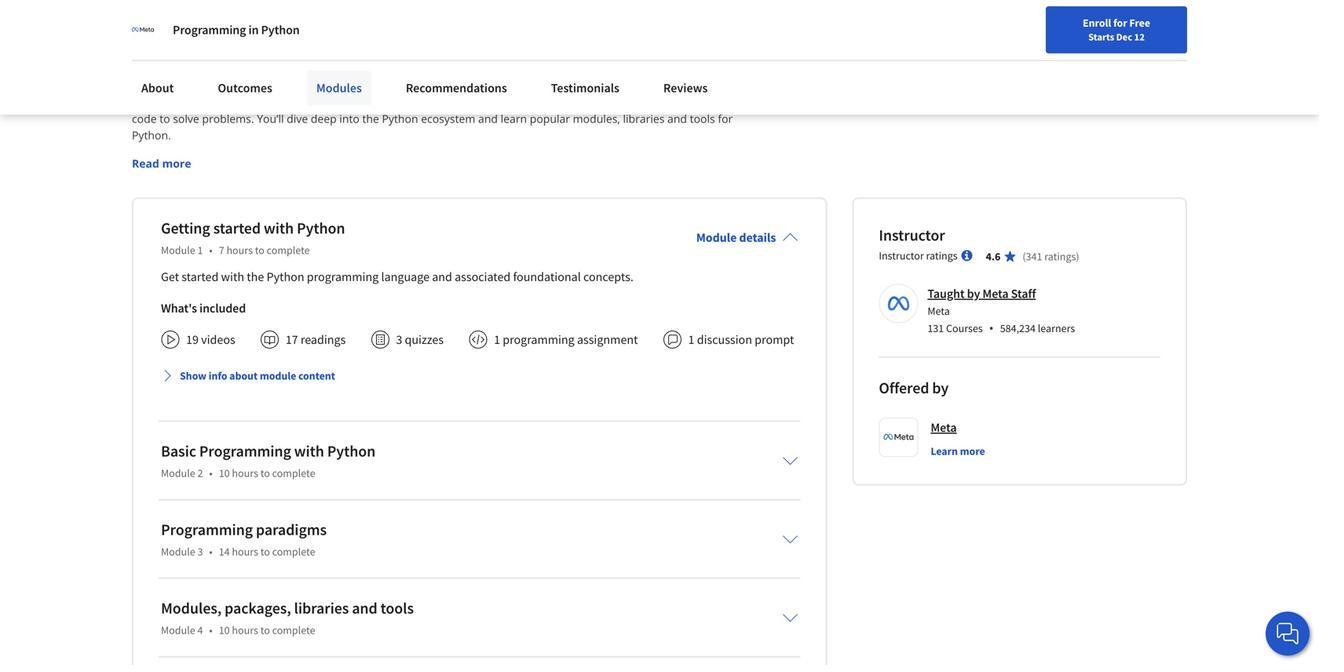 Task type: locate. For each thing, give the bounding box(es) containing it.
1 horizontal spatial more
[[960, 444, 986, 459]]

programming inside in this course, you will be introduced to foundational programming skills with basic python syntax. you'll learn how to use code to solve problems. you'll dive deep into the python ecosystem and learn popular modules, libraries and tools for python.
[[405, 95, 475, 110]]

0 horizontal spatial for
[[718, 111, 733, 126]]

and
[[478, 111, 498, 126], [668, 111, 687, 126], [432, 269, 452, 285], [352, 599, 378, 618]]

with inside in this course, you will be introduced to foundational programming skills with basic python syntax. you'll learn how to use code to solve problems. you'll dive deep into the python ecosystem and learn popular modules, libraries and tools for python.
[[505, 95, 527, 110]]

chat with us image
[[1276, 621, 1301, 647]]

• inside getting started with python module 1 • 7 hours to complete
[[209, 243, 213, 257]]

1 vertical spatial this
[[145, 95, 163, 110]]

• right 4
[[209, 624, 213, 638]]

1 vertical spatial instructor
[[879, 249, 924, 263]]

1 horizontal spatial foundational
[[513, 269, 581, 285]]

problems.
[[202, 111, 254, 126]]

0 horizontal spatial programming
[[307, 269, 379, 285]]

started inside getting started with python module 1 • 7 hours to complete
[[213, 219, 261, 238]]

0 horizontal spatial foundational
[[336, 95, 402, 110]]

in
[[132, 95, 142, 110]]

modules,
[[573, 111, 620, 126]]

2 vertical spatial meta
[[931, 420, 957, 436]]

to down packages,
[[261, 624, 270, 638]]

foundational up into
[[336, 95, 402, 110]]

3
[[396, 332, 402, 348], [198, 545, 203, 559]]

libraries
[[623, 111, 665, 126], [294, 599, 349, 618]]

instructor up instructor ratings
[[879, 226, 945, 245]]

module inside programming paradigms module 3 • 14 hours to complete
[[161, 545, 195, 559]]

complete down paradigms
[[272, 545, 315, 559]]

foundational left concepts.
[[513, 269, 581, 285]]

0 vertical spatial for
[[1114, 16, 1128, 30]]

1 horizontal spatial learn
[[668, 95, 694, 110]]

• right 2
[[209, 466, 213, 481]]

you'll down be
[[257, 111, 284, 126]]

1 for 1 discussion prompt
[[689, 332, 695, 348]]

3 quizzes
[[396, 332, 444, 348]]

discussion
[[697, 332, 753, 348]]

2 horizontal spatial 1
[[689, 332, 695, 348]]

started for get
[[182, 269, 219, 285]]

1 for 1 programming assignment
[[494, 332, 500, 348]]

popular
[[530, 111, 570, 126]]

1 10 from the top
[[219, 466, 230, 481]]

to inside getting started with python module 1 • 7 hours to complete
[[255, 243, 265, 257]]

0 horizontal spatial 1
[[198, 243, 203, 257]]

1 vertical spatial programming
[[199, 442, 291, 461]]

2
[[198, 466, 203, 481]]

1
[[198, 243, 203, 257], [494, 332, 500, 348], [689, 332, 695, 348]]

hours right 2
[[232, 466, 258, 481]]

english
[[1018, 18, 1057, 33]]

programming for paradigms
[[161, 520, 253, 540]]

341
[[1026, 250, 1043, 264]]

)
[[1077, 250, 1080, 264]]

by right offered on the right bottom of the page
[[933, 378, 949, 398]]

module inside modules, packages, libraries and tools module 4 • 10 hours to complete
[[161, 624, 195, 638]]

1 programming assignment
[[494, 332, 638, 348]]

0 horizontal spatial more
[[162, 156, 191, 171]]

what's
[[161, 301, 197, 316]]

by right taught
[[968, 286, 981, 302]]

2 horizontal spatial programming
[[503, 332, 575, 348]]

assignment
[[577, 332, 638, 348]]

1 horizontal spatial by
[[968, 286, 981, 302]]

1 horizontal spatial tools
[[690, 111, 715, 126]]

0 vertical spatial programming
[[173, 22, 246, 38]]

with inside getting started with python module 1 • 7 hours to complete
[[264, 219, 294, 238]]

meta up 131
[[928, 304, 950, 318]]

programming inside 'basic programming with python module 2 • 10 hours to complete'
[[199, 442, 291, 461]]

1 horizontal spatial ratings
[[1045, 250, 1077, 264]]

meta image
[[132, 19, 154, 41]]

dec
[[1117, 31, 1133, 43]]

0 horizontal spatial in
[[249, 22, 259, 38]]

python inside getting started with python module 1 • 7 hours to complete
[[297, 219, 345, 238]]

be
[[248, 95, 261, 110]]

by for offered
[[933, 378, 949, 398]]

reviews link
[[654, 71, 718, 105]]

offered
[[879, 378, 930, 398]]

0 horizontal spatial by
[[933, 378, 949, 398]]

taught by meta staff image
[[882, 287, 916, 321]]

• left 14
[[209, 545, 213, 559]]

1 vertical spatial the
[[247, 269, 264, 285]]

10
[[219, 466, 230, 481], [219, 624, 230, 638]]

coursera career certificate image
[[891, 0, 1152, 13]]

1 horizontal spatial this
[[348, 47, 384, 75]]

complete up paradigms
[[272, 466, 315, 481]]

to inside modules, packages, libraries and tools module 4 • 10 hours to complete
[[261, 624, 270, 638]]

1 down associated
[[494, 332, 500, 348]]

more for read more
[[162, 156, 191, 171]]

instructor
[[879, 226, 945, 245], [879, 249, 924, 263]]

tools
[[690, 111, 715, 126], [381, 599, 414, 618]]

for inside enroll for free starts dec 12
[[1114, 16, 1128, 30]]

1 vertical spatial by
[[933, 378, 949, 398]]

associated
[[455, 269, 511, 285]]

offered by
[[879, 378, 949, 398]]

1 vertical spatial tools
[[381, 599, 414, 618]]

about
[[141, 80, 174, 96]]

1 left discussion
[[689, 332, 695, 348]]

this inside in this course, you will be introduced to foundational programming skills with basic python syntax. you'll learn how to use code to solve problems. you'll dive deep into the python ecosystem and learn popular modules, libraries and tools for python.
[[145, 95, 163, 110]]

hours down packages,
[[232, 624, 258, 638]]

None search field
[[224, 10, 601, 41]]

1 horizontal spatial 1
[[494, 332, 500, 348]]

learn left how on the right top
[[668, 95, 694, 110]]

17 readings
[[286, 332, 346, 348]]

meta
[[983, 286, 1009, 302], [928, 304, 950, 318], [931, 420, 957, 436]]

to left use
[[722, 95, 732, 110]]

0 horizontal spatial 3
[[198, 545, 203, 559]]

to inside programming paradigms module 3 • 14 hours to complete
[[261, 545, 270, 559]]

hours right 14
[[232, 545, 258, 559]]

tools inside in this course, you will be introduced to foundational programming skills with basic python syntax. you'll learn how to use code to solve problems. you'll dive deep into the python ecosystem and learn popular modules, libraries and tools for python.
[[690, 111, 715, 126]]

programming up the are
[[173, 22, 246, 38]]

language
[[381, 269, 430, 285]]

3 left quizzes
[[396, 332, 402, 348]]

the
[[363, 111, 379, 126], [247, 269, 264, 285]]

0 horizontal spatial learn
[[501, 111, 527, 126]]

programming up ecosystem
[[405, 95, 475, 110]]

0 vertical spatial by
[[968, 286, 981, 302]]

0 vertical spatial more
[[162, 156, 191, 171]]

3 left 14
[[198, 545, 203, 559]]

what's included
[[161, 301, 246, 316]]

more right the read
[[162, 156, 191, 171]]

1 horizontal spatial in
[[326, 47, 344, 75]]

with
[[505, 95, 527, 110], [264, 219, 294, 238], [221, 269, 244, 285], [294, 442, 324, 461]]

to down paradigms
[[261, 545, 270, 559]]

reviews
[[664, 80, 708, 96]]

more inside read more button
[[162, 156, 191, 171]]

how
[[697, 95, 719, 110]]

2 instructor from the top
[[879, 249, 924, 263]]

0 vertical spatial in
[[249, 22, 259, 38]]

show notifications image
[[1108, 20, 1127, 38]]

learn down skills
[[501, 111, 527, 126]]

0 horizontal spatial libraries
[[294, 599, 349, 618]]

libraries right packages,
[[294, 599, 349, 618]]

module details
[[697, 230, 776, 246]]

meta left staff
[[983, 286, 1009, 302]]

1 horizontal spatial 3
[[396, 332, 402, 348]]

module left 14
[[161, 545, 195, 559]]

2 10 from the top
[[219, 624, 230, 638]]

1 horizontal spatial programming
[[405, 95, 475, 110]]

• left 7
[[209, 243, 213, 257]]

• inside programming paradigms module 3 • 14 hours to complete
[[209, 545, 213, 559]]

1 vertical spatial started
[[182, 269, 219, 285]]

complete inside getting started with python module 1 • 7 hours to complete
[[267, 243, 310, 257]]

complete
[[267, 243, 310, 257], [272, 466, 315, 481], [272, 545, 315, 559], [272, 624, 315, 638]]

10 right 2
[[219, 466, 230, 481]]

module inside getting started with python module 1 • 7 hours to complete
[[161, 243, 195, 257]]

0 vertical spatial the
[[363, 111, 379, 126]]

complete down packages,
[[272, 624, 315, 638]]

python
[[261, 22, 300, 38], [559, 95, 595, 110], [382, 111, 418, 126], [297, 219, 345, 238], [267, 269, 304, 285], [327, 442, 376, 461]]

0 vertical spatial libraries
[[623, 111, 665, 126]]

(
[[1023, 250, 1026, 264]]

testimonials
[[551, 80, 620, 96]]

module left 4
[[161, 624, 195, 638]]

for down how on the right top
[[718, 111, 733, 126]]

1 vertical spatial 3
[[198, 545, 203, 559]]

0 vertical spatial tools
[[690, 111, 715, 126]]

• left 584,234
[[990, 320, 994, 337]]

1 vertical spatial programming
[[307, 269, 379, 285]]

instructor up taught by meta staff icon
[[879, 249, 924, 263]]

instructor for instructor ratings
[[879, 249, 924, 263]]

0 vertical spatial 10
[[219, 466, 230, 481]]

meta link
[[931, 418, 957, 437]]

to up paradigms
[[261, 466, 270, 481]]

programming up 14
[[161, 520, 253, 540]]

2 vertical spatial programming
[[161, 520, 253, 540]]

14
[[219, 545, 230, 559]]

learn
[[931, 444, 958, 459]]

0 vertical spatial started
[[213, 219, 261, 238]]

more inside learn more button
[[960, 444, 986, 459]]

module
[[260, 369, 296, 383]]

by inside taught by meta staff meta 131 courses • 584,234 learners
[[968, 286, 981, 302]]

1 vertical spatial for
[[718, 111, 733, 126]]

hours inside getting started with python module 1 • 7 hours to complete
[[227, 243, 253, 257]]

with for basic
[[294, 442, 324, 461]]

0 vertical spatial you'll
[[638, 95, 665, 110]]

the down getting started with python module 1 • 7 hours to complete
[[247, 269, 264, 285]]

1 vertical spatial foundational
[[513, 269, 581, 285]]

to right 7
[[255, 243, 265, 257]]

10 right 4
[[219, 624, 230, 638]]

1 vertical spatial in
[[326, 47, 344, 75]]

this up modules
[[348, 47, 384, 75]]

1 instructor from the top
[[879, 226, 945, 245]]

in this course, you will be introduced to foundational programming skills with basic python syntax. you'll learn how to use code to solve problems. you'll dive deep into the python ecosystem and learn popular modules, libraries and tools for python.
[[132, 95, 756, 143]]

for up dec at the right of page
[[1114, 16, 1128, 30]]

2 vertical spatial programming
[[503, 332, 575, 348]]

ratings
[[927, 249, 958, 263], [1045, 250, 1077, 264]]

4.6
[[986, 250, 1001, 264]]

this
[[348, 47, 384, 75], [145, 95, 163, 110]]

1 vertical spatial libraries
[[294, 599, 349, 618]]

by
[[968, 286, 981, 302], [933, 378, 949, 398]]

and inside modules, packages, libraries and tools module 4 • 10 hours to complete
[[352, 599, 378, 618]]

the right into
[[363, 111, 379, 126]]

programming left assignment
[[503, 332, 575, 348]]

programming up 2
[[199, 442, 291, 461]]

1 horizontal spatial libraries
[[623, 111, 665, 126]]

programming inside programming paradigms module 3 • 14 hours to complete
[[161, 520, 253, 540]]

0 vertical spatial programming
[[405, 95, 475, 110]]

foundational
[[336, 95, 402, 110], [513, 269, 581, 285]]

started up 7
[[213, 219, 261, 238]]

1 horizontal spatial for
[[1114, 16, 1128, 30]]

this right in
[[145, 95, 163, 110]]

1 vertical spatial more
[[960, 444, 986, 459]]

1 inside getting started with python module 1 • 7 hours to complete
[[198, 243, 203, 257]]

0 horizontal spatial this
[[145, 95, 163, 110]]

in
[[249, 22, 259, 38], [326, 47, 344, 75]]

1 vertical spatial 10
[[219, 624, 230, 638]]

started right get
[[182, 269, 219, 285]]

complete right 7
[[267, 243, 310, 257]]

with inside 'basic programming with python module 2 • 10 hours to complete'
[[294, 442, 324, 461]]

0 vertical spatial foundational
[[336, 95, 402, 110]]

started
[[213, 219, 261, 238], [182, 269, 219, 285]]

libraries down syntax.
[[623, 111, 665, 126]]

deep
[[311, 111, 337, 126]]

meta up learn
[[931, 420, 957, 436]]

131
[[928, 321, 944, 336]]

more for learn more
[[960, 444, 986, 459]]

hours inside 'basic programming with python module 2 • 10 hours to complete'
[[232, 466, 258, 481]]

programming left language
[[307, 269, 379, 285]]

getting
[[161, 219, 210, 238]]

ratings up taught
[[927, 249, 958, 263]]

you'll right syntax.
[[638, 95, 665, 110]]

0 horizontal spatial tools
[[381, 599, 414, 618]]

hours
[[227, 243, 253, 257], [232, 466, 258, 481], [232, 545, 258, 559], [232, 624, 258, 638]]

more right learn
[[960, 444, 986, 459]]

ratings right 341
[[1045, 250, 1077, 264]]

0 vertical spatial instructor
[[879, 226, 945, 245]]

1 vertical spatial you'll
[[257, 111, 284, 126]]

info
[[209, 369, 227, 383]]

into
[[340, 111, 360, 126]]

learn
[[668, 95, 694, 110], [501, 111, 527, 126]]

hours right 7
[[227, 243, 253, 257]]

1 left 7
[[198, 243, 203, 257]]

module down basic
[[161, 466, 195, 481]]

module down getting
[[161, 243, 195, 257]]

1 horizontal spatial the
[[363, 111, 379, 126]]



Task type: vqa. For each thing, say whether or not it's contained in the screenshot.


Task type: describe. For each thing, give the bounding box(es) containing it.
( 341 ratings )
[[1023, 250, 1080, 264]]

dive
[[287, 111, 308, 126]]

programming in python
[[173, 22, 300, 38]]

ecosystem
[[421, 111, 476, 126]]

outcomes link
[[208, 71, 282, 105]]

quizzes
[[405, 332, 444, 348]]

taught by meta staff meta 131 courses • 584,234 learners
[[928, 286, 1076, 337]]

details
[[740, 230, 776, 246]]

enroll
[[1083, 16, 1112, 30]]

to right the code
[[160, 111, 170, 126]]

complete inside programming paradigms module 3 • 14 hours to complete
[[272, 545, 315, 559]]

readings
[[301, 332, 346, 348]]

videos
[[201, 332, 235, 348]]

packages,
[[225, 599, 291, 618]]

testimonials link
[[542, 71, 629, 105]]

programming paradigms module 3 • 14 hours to complete
[[161, 520, 327, 559]]

taught
[[928, 286, 965, 302]]

taught by meta staff link
[[928, 286, 1036, 302]]

libraries inside in this course, you will be introduced to foundational programming skills with basic python syntax. you'll learn how to use code to solve problems. you'll dive deep into the python ecosystem and learn popular modules, libraries and tools for python.
[[623, 111, 665, 126]]

included
[[200, 301, 246, 316]]

hours inside programming paradigms module 3 • 14 hours to complete
[[232, 545, 258, 559]]

basic programming with python module 2 • 10 hours to complete
[[161, 442, 376, 481]]

module left details
[[697, 230, 737, 246]]

starts
[[1089, 31, 1115, 43]]

basic
[[161, 442, 196, 461]]

19
[[186, 332, 199, 348]]

0 horizontal spatial the
[[247, 269, 264, 285]]

1 vertical spatial learn
[[501, 111, 527, 126]]

learn more
[[931, 444, 986, 459]]

about link
[[132, 71, 183, 105]]

read more
[[132, 156, 191, 171]]

show info about module content
[[180, 369, 335, 383]]

basic
[[530, 95, 556, 110]]

584,234
[[1001, 321, 1036, 336]]

outcomes
[[218, 80, 273, 96]]

1 horizontal spatial you'll
[[638, 95, 665, 110]]

syntax.
[[598, 95, 635, 110]]

to up deep
[[323, 95, 333, 110]]

• inside modules, packages, libraries and tools module 4 • 10 hours to complete
[[209, 624, 213, 638]]

0 vertical spatial meta
[[983, 286, 1009, 302]]

12
[[1135, 31, 1145, 43]]

recommendations link
[[397, 71, 517, 105]]

show
[[180, 369, 207, 383]]

skills
[[478, 95, 503, 110]]

complete inside modules, packages, libraries and tools module 4 • 10 hours to complete
[[272, 624, 315, 638]]

enroll for free starts dec 12
[[1083, 16, 1151, 43]]

will
[[228, 95, 245, 110]]

prompt
[[755, 332, 795, 348]]

for inside in this course, you will be introduced to foundational programming skills with basic python syntax. you'll learn how to use code to solve problems. you'll dive deep into the python ecosystem and learn popular modules, libraries and tools for python.
[[718, 111, 733, 126]]

the inside in this course, you will be introduced to foundational programming skills with basic python syntax. you'll learn how to use code to solve problems. you'll dive deep into the python ecosystem and learn popular modules, libraries and tools for python.
[[363, 111, 379, 126]]

libraries inside modules, packages, libraries and tools module 4 • 10 hours to complete
[[294, 599, 349, 618]]

by for taught
[[968, 286, 981, 302]]

1 vertical spatial meta
[[928, 304, 950, 318]]

use
[[735, 95, 753, 110]]

get started with the python programming language and associated foundational concepts.
[[161, 269, 634, 285]]

free
[[1130, 16, 1151, 30]]

foundational inside in this course, you will be introduced to foundational programming skills with basic python syntax. you'll learn how to use code to solve problems. you'll dive deep into the python ecosystem and learn popular modules, libraries and tools for python.
[[336, 95, 402, 110]]

tools inside modules, packages, libraries and tools module 4 • 10 hours to complete
[[381, 599, 414, 618]]

recommendations
[[406, 80, 507, 96]]

code
[[132, 111, 157, 126]]

modules
[[316, 80, 362, 96]]

python inside 'basic programming with python module 2 • 10 hours to complete'
[[327, 442, 376, 461]]

19 videos
[[186, 332, 235, 348]]

complete inside 'basic programming with python module 2 • 10 hours to complete'
[[272, 466, 315, 481]]

0 vertical spatial learn
[[668, 95, 694, 110]]

introduced
[[264, 95, 320, 110]]

are
[[190, 47, 221, 75]]

0 horizontal spatial you'll
[[257, 111, 284, 126]]

hours inside modules, packages, libraries and tools module 4 • 10 hours to complete
[[232, 624, 258, 638]]

0 vertical spatial this
[[348, 47, 384, 75]]

read more button
[[132, 155, 191, 172]]

getting started with python module 1 • 7 hours to complete
[[161, 219, 345, 257]]

instructor for instructor
[[879, 226, 945, 245]]

3 inside programming paradigms module 3 • 14 hours to complete
[[198, 545, 203, 559]]

course
[[388, 47, 450, 75]]

0 horizontal spatial ratings
[[927, 249, 958, 263]]

• inside taught by meta staff meta 131 courses • 584,234 learners
[[990, 320, 994, 337]]

get
[[161, 269, 179, 285]]

• inside 'basic programming with python module 2 • 10 hours to complete'
[[209, 466, 213, 481]]

module inside 'basic programming with python module 2 • 10 hours to complete'
[[161, 466, 195, 481]]

python.
[[132, 128, 171, 143]]

0 vertical spatial 3
[[396, 332, 402, 348]]

paradigms
[[256, 520, 327, 540]]

modules link
[[307, 71, 371, 105]]

with for get
[[221, 269, 244, 285]]

you
[[206, 95, 225, 110]]

content
[[298, 369, 335, 383]]

show info about module content button
[[155, 362, 342, 390]]

course,
[[166, 95, 203, 110]]

4
[[198, 624, 203, 638]]

10 inside 'basic programming with python module 2 • 10 hours to complete'
[[219, 466, 230, 481]]

there
[[132, 47, 186, 75]]

staff
[[1012, 286, 1036, 302]]

concepts.
[[584, 269, 634, 285]]

instructor ratings
[[879, 249, 958, 263]]

7
[[219, 243, 224, 257]]

courses
[[947, 321, 983, 336]]

programming for in
[[173, 22, 246, 38]]

10 inside modules, packages, libraries and tools module 4 • 10 hours to complete
[[219, 624, 230, 638]]

read
[[132, 156, 159, 171]]

to inside 'basic programming with python module 2 • 10 hours to complete'
[[261, 466, 270, 481]]

modules,
[[161, 599, 222, 618]]

started for getting
[[213, 219, 261, 238]]

about
[[230, 369, 258, 383]]

learners
[[1038, 321, 1076, 336]]

with for getting
[[264, 219, 294, 238]]

there are 5 modules in this course
[[132, 47, 450, 75]]

5
[[225, 47, 236, 75]]

17
[[286, 332, 298, 348]]

learn more button
[[931, 444, 986, 459]]



